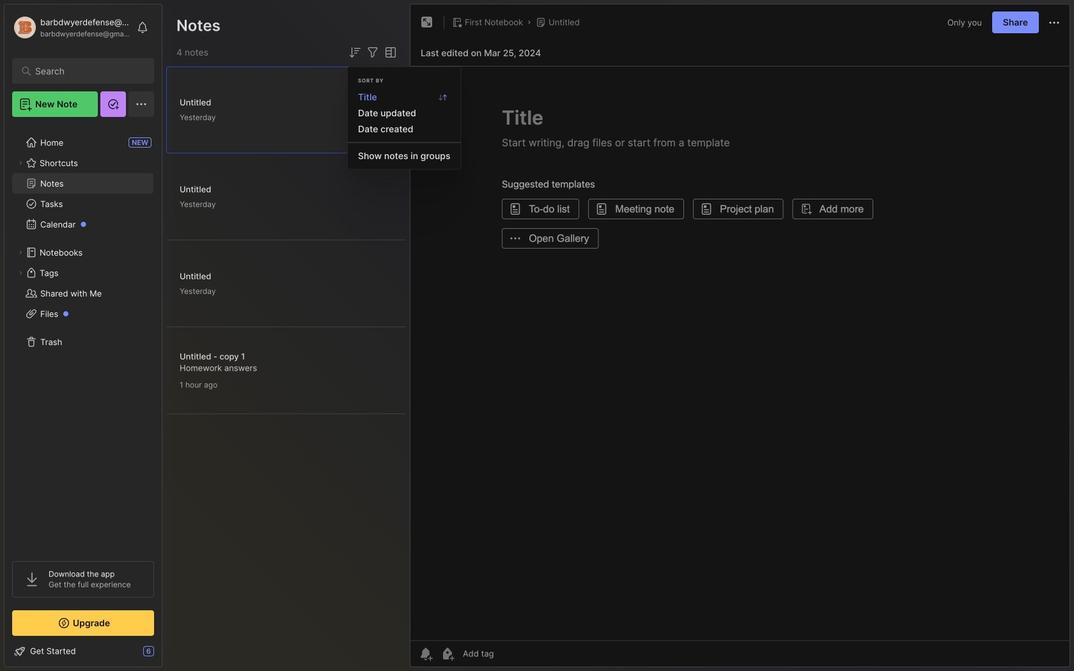 Task type: locate. For each thing, give the bounding box(es) containing it.
tree
[[4, 125, 162, 550]]

View options field
[[381, 45, 399, 60]]

Sort options field
[[347, 45, 363, 60]]

more actions image
[[1047, 15, 1063, 30]]

None search field
[[35, 63, 137, 79]]

none search field inside 'main' "element"
[[35, 63, 137, 79]]

add a reminder image
[[418, 647, 434, 662]]

add filters image
[[365, 45, 381, 60]]

More actions field
[[1047, 14, 1063, 30]]

Add filters field
[[365, 45, 381, 60]]

note window element
[[410, 4, 1071, 671]]

tree inside 'main' "element"
[[4, 125, 162, 550]]

Search text field
[[35, 65, 137, 77]]

Note Editor text field
[[411, 66, 1070, 641]]

click to collapse image
[[162, 648, 171, 663]]

Add tag field
[[462, 649, 558, 660]]



Task type: vqa. For each thing, say whether or not it's contained in the screenshot.
THE SEARCH text box
yes



Task type: describe. For each thing, give the bounding box(es) containing it.
Help and Learning task checklist field
[[4, 642, 162, 662]]

dropdown list menu
[[348, 89, 461, 164]]

expand notebooks image
[[17, 249, 24, 257]]

add tag image
[[440, 647, 455, 662]]

expand note image
[[420, 15, 435, 30]]

Account field
[[12, 15, 130, 40]]

main element
[[0, 0, 166, 672]]

expand tags image
[[17, 269, 24, 277]]



